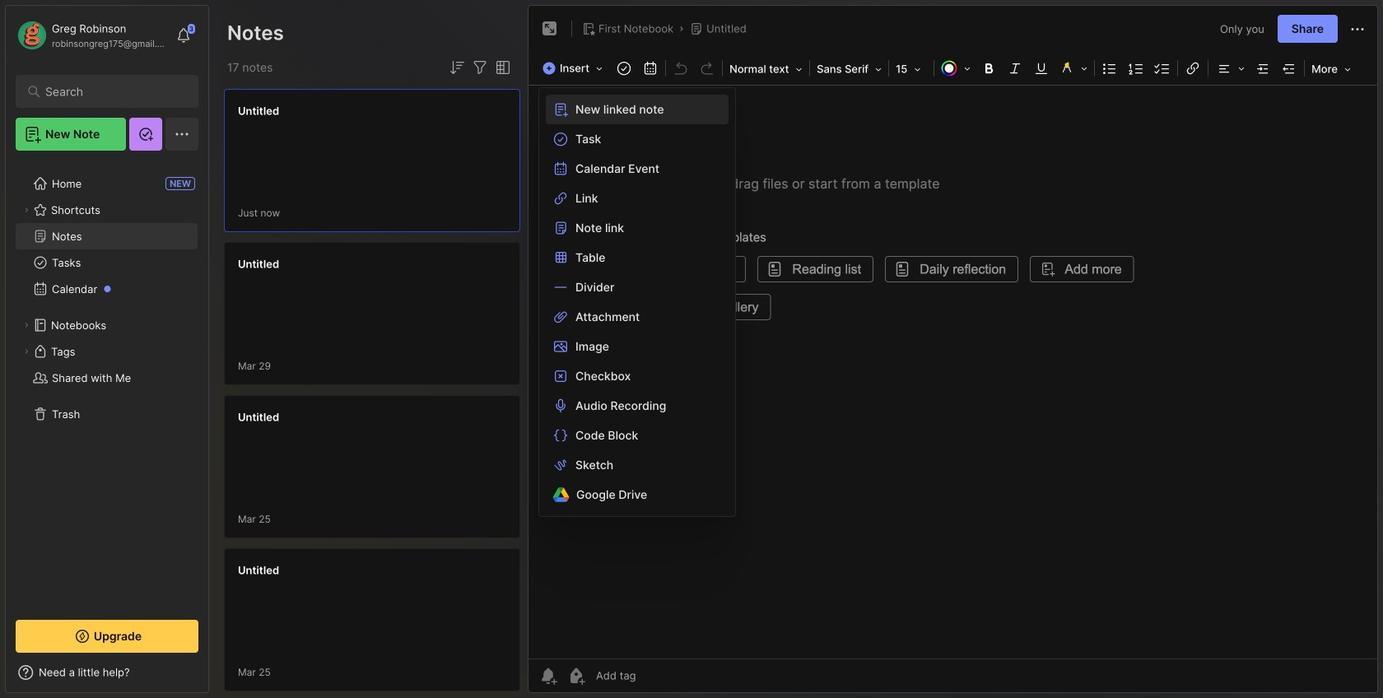 Task type: describe. For each thing, give the bounding box(es) containing it.
outdent image
[[1278, 57, 1301, 80]]

insert link image
[[1182, 57, 1205, 80]]

Heading level field
[[725, 58, 808, 81]]

Search text field
[[45, 84, 177, 100]]

Add filters field
[[470, 58, 490, 77]]

Note Editor text field
[[529, 85, 1378, 659]]

indent image
[[1252, 57, 1275, 80]]

checklist image
[[1151, 57, 1174, 80]]

tree inside main element
[[6, 161, 208, 605]]

Add tag field
[[595, 669, 718, 683]]

numbered list image
[[1125, 57, 1148, 80]]

none search field inside main element
[[45, 82, 177, 101]]

expand notebooks image
[[21, 320, 31, 330]]

More actions field
[[1348, 18, 1368, 39]]

more actions image
[[1348, 19, 1368, 39]]



Task type: locate. For each thing, give the bounding box(es) containing it.
Insert field
[[539, 57, 611, 80]]

View options field
[[490, 58, 513, 77]]

add filters image
[[470, 58, 490, 77]]

Sort options field
[[447, 58, 467, 77]]

bold image
[[978, 57, 1001, 80]]

add tag image
[[567, 666, 586, 686]]

italic image
[[1004, 57, 1027, 80]]

main element
[[0, 0, 214, 698]]

WHAT'S NEW field
[[6, 660, 208, 686]]

Highlight field
[[1055, 57, 1093, 80]]

None search field
[[45, 82, 177, 101]]

More field
[[1307, 58, 1356, 81]]

note window element
[[528, 5, 1379, 698]]

dropdown list menu
[[539, 95, 735, 510]]

Font size field
[[891, 58, 932, 81]]

Font family field
[[812, 58, 887, 81]]

task image
[[613, 57, 636, 80]]

bulleted list image
[[1099, 57, 1122, 80]]

underline image
[[1030, 57, 1053, 80]]

Font color field
[[936, 57, 976, 80]]

click to collapse image
[[208, 668, 220, 688]]

expand note image
[[540, 19, 560, 39]]

add a reminder image
[[539, 666, 558, 686]]

expand tags image
[[21, 347, 31, 357]]

Account field
[[16, 19, 168, 52]]

tree
[[6, 161, 208, 605]]

calendar event image
[[639, 57, 662, 80]]

Alignment field
[[1211, 57, 1250, 80]]



Task type: vqa. For each thing, say whether or not it's contained in the screenshot.
Dropdown List menu
yes



